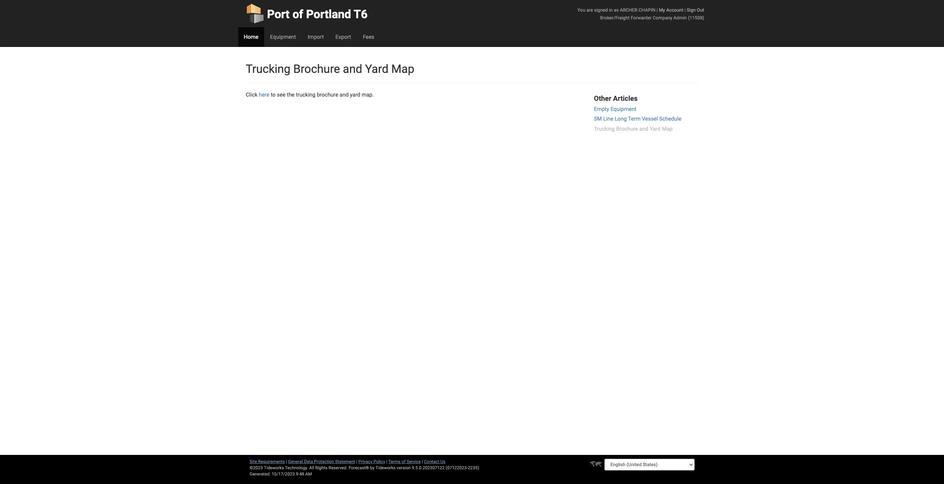Task type: vqa. For each thing, say whether or not it's contained in the screenshot.
leftmost "Brochure"
yes



Task type: describe. For each thing, give the bounding box(es) containing it.
broker/freight
[[600, 15, 630, 21]]

statement
[[335, 460, 355, 465]]

trucking inside the 'click here to see the trucking brochure and yard map. other articles empty equipment sm line long term vessel schedule trucking brochure and yard map'
[[594, 126, 615, 132]]

privacy policy link
[[358, 460, 385, 465]]

privacy
[[358, 460, 372, 465]]

import
[[308, 34, 324, 40]]

technology.
[[285, 466, 308, 471]]

yard
[[350, 92, 360, 98]]

empty
[[594, 106, 609, 112]]

equipment inside dropdown button
[[270, 34, 296, 40]]

export button
[[330, 27, 357, 47]]

sign
[[687, 7, 696, 13]]

0 horizontal spatial trucking
[[246, 62, 290, 76]]

to
[[271, 92, 276, 98]]

chapin
[[639, 7, 655, 13]]

yard inside the 'click here to see the trucking brochure and yard map. other articles empty equipment sm line long term vessel schedule trucking brochure and yard map'
[[650, 126, 661, 132]]

fees button
[[357, 27, 380, 47]]

t6
[[354, 7, 368, 21]]

protection
[[314, 460, 334, 465]]

sm line long term vessel schedule link
[[594, 116, 681, 122]]

signed
[[594, 7, 608, 13]]

2 vertical spatial and
[[639, 126, 648, 132]]

©2023 tideworks
[[250, 466, 284, 471]]

all
[[309, 466, 314, 471]]

see
[[277, 92, 285, 98]]

import button
[[302, 27, 330, 47]]

terms of service link
[[388, 460, 421, 465]]

us
[[440, 460, 445, 465]]

archer
[[620, 7, 637, 13]]

general
[[288, 460, 303, 465]]

contact
[[424, 460, 439, 465]]

site requirements link
[[250, 460, 285, 465]]

account
[[666, 7, 683, 13]]

reserved.
[[329, 466, 348, 471]]

port of portland t6
[[267, 7, 368, 21]]

requirements
[[258, 460, 285, 465]]

other
[[594, 94, 611, 103]]

| up forecast® at the bottom left
[[356, 460, 357, 465]]

trucking
[[296, 92, 315, 98]]

long
[[615, 116, 627, 122]]

sign out link
[[687, 7, 704, 13]]

9:48
[[296, 472, 304, 477]]

port of portland t6 link
[[246, 0, 368, 27]]

you
[[578, 7, 585, 13]]

brochure
[[317, 92, 338, 98]]

9.5.0.202307122
[[412, 466, 445, 471]]

by
[[370, 466, 375, 471]]

schedule
[[659, 116, 681, 122]]

empty equipment link
[[594, 106, 636, 112]]

brochure inside the 'click here to see the trucking brochure and yard map. other articles empty equipment sm line long term vessel schedule trucking brochure and yard map'
[[616, 126, 638, 132]]

articles
[[613, 94, 638, 103]]

vessel
[[642, 116, 658, 122]]

am
[[305, 472, 312, 477]]

you are signed in as archer chapin | my account | sign out broker/freight forwarder company admin (11508)
[[578, 7, 704, 21]]

equipment button
[[264, 27, 302, 47]]

home button
[[238, 27, 264, 47]]



Task type: locate. For each thing, give the bounding box(es) containing it.
home
[[244, 34, 258, 40]]

brochure
[[293, 62, 340, 76], [616, 126, 638, 132]]

of
[[292, 7, 303, 21], [402, 460, 406, 465]]

1 vertical spatial brochure
[[616, 126, 638, 132]]

1 vertical spatial trucking
[[594, 126, 615, 132]]

terms
[[388, 460, 401, 465]]

yard up map.
[[365, 62, 388, 76]]

here
[[259, 92, 269, 98]]

1 horizontal spatial equipment
[[611, 106, 636, 112]]

admin
[[673, 15, 687, 21]]

1 horizontal spatial yard
[[650, 126, 661, 132]]

tideworks
[[376, 466, 396, 471]]

equipment up long
[[611, 106, 636, 112]]

| up 9.5.0.202307122
[[422, 460, 423, 465]]

line
[[603, 116, 613, 122]]

trucking down the line at the top of page
[[594, 126, 615, 132]]

site
[[250, 460, 257, 465]]

of right "port"
[[292, 7, 303, 21]]

general data protection statement link
[[288, 460, 355, 465]]

trucking
[[246, 62, 290, 76], [594, 126, 615, 132]]

in
[[609, 7, 613, 13]]

| left sign
[[684, 7, 686, 13]]

| left general
[[286, 460, 287, 465]]

policy
[[374, 460, 385, 465]]

export
[[335, 34, 351, 40]]

equipment
[[270, 34, 296, 40], [611, 106, 636, 112]]

the
[[287, 92, 294, 98]]

map inside the 'click here to see the trucking brochure and yard map. other articles empty equipment sm line long term vessel schedule trucking brochure and yard map'
[[662, 126, 673, 132]]

of inside site requirements | general data protection statement | privacy policy | terms of service | contact us ©2023 tideworks technology. all rights reserved. forecast® by tideworks version 9.5.0.202307122 (07122023-2235) generated: 10/17/2023 9:48 am
[[402, 460, 406, 465]]

equipment inside the 'click here to see the trucking brochure and yard map. other articles empty equipment sm line long term vessel schedule trucking brochure and yard map'
[[611, 106, 636, 112]]

trucking up here link
[[246, 62, 290, 76]]

brochure down long
[[616, 126, 638, 132]]

map.
[[362, 92, 374, 98]]

1 horizontal spatial of
[[402, 460, 406, 465]]

yard down vessel
[[650, 126, 661, 132]]

out
[[697, 7, 704, 13]]

yard
[[365, 62, 388, 76], [650, 126, 661, 132]]

1 horizontal spatial map
[[662, 126, 673, 132]]

company
[[653, 15, 672, 21]]

| left my
[[657, 7, 658, 13]]

contact us link
[[424, 460, 445, 465]]

0 vertical spatial map
[[391, 62, 414, 76]]

forwarder
[[631, 15, 652, 21]]

0 horizontal spatial equipment
[[270, 34, 296, 40]]

2235)
[[468, 466, 479, 471]]

|
[[657, 7, 658, 13], [684, 7, 686, 13], [286, 460, 287, 465], [356, 460, 357, 465], [386, 460, 387, 465], [422, 460, 423, 465]]

service
[[407, 460, 421, 465]]

portland
[[306, 7, 351, 21]]

0 vertical spatial and
[[343, 62, 362, 76]]

data
[[304, 460, 313, 465]]

trucking brochure and yard map
[[246, 62, 414, 76]]

1 vertical spatial yard
[[650, 126, 661, 132]]

as
[[614, 7, 619, 13]]

1 vertical spatial equipment
[[611, 106, 636, 112]]

brochure up brochure
[[293, 62, 340, 76]]

sm
[[594, 116, 602, 122]]

0 horizontal spatial map
[[391, 62, 414, 76]]

forecast®
[[349, 466, 369, 471]]

0 vertical spatial equipment
[[270, 34, 296, 40]]

term
[[628, 116, 641, 122]]

10/17/2023
[[272, 472, 295, 477]]

click
[[246, 92, 258, 98]]

and
[[343, 62, 362, 76], [340, 92, 349, 98], [639, 126, 648, 132]]

0 horizontal spatial of
[[292, 7, 303, 21]]

generated:
[[250, 472, 271, 477]]

1 horizontal spatial brochure
[[616, 126, 638, 132]]

my account link
[[659, 7, 683, 13]]

and up yard
[[343, 62, 362, 76]]

and down sm line long term vessel schedule link
[[639, 126, 648, 132]]

click here to see the trucking brochure and yard map. other articles empty equipment sm line long term vessel schedule trucking brochure and yard map
[[246, 92, 681, 132]]

my
[[659, 7, 665, 13]]

0 vertical spatial brochure
[[293, 62, 340, 76]]

1 vertical spatial map
[[662, 126, 673, 132]]

0 vertical spatial trucking
[[246, 62, 290, 76]]

0 vertical spatial yard
[[365, 62, 388, 76]]

and left yard
[[340, 92, 349, 98]]

are
[[586, 7, 593, 13]]

equipment down "port"
[[270, 34, 296, 40]]

| up tideworks
[[386, 460, 387, 465]]

0 horizontal spatial brochure
[[293, 62, 340, 76]]

1 horizontal spatial trucking
[[594, 126, 615, 132]]

fees
[[363, 34, 374, 40]]

of up version
[[402, 460, 406, 465]]

site requirements | general data protection statement | privacy policy | terms of service | contact us ©2023 tideworks technology. all rights reserved. forecast® by tideworks version 9.5.0.202307122 (07122023-2235) generated: 10/17/2023 9:48 am
[[250, 460, 479, 477]]

1 vertical spatial and
[[340, 92, 349, 98]]

1 vertical spatial of
[[402, 460, 406, 465]]

version
[[397, 466, 411, 471]]

0 horizontal spatial yard
[[365, 62, 388, 76]]

(11508)
[[688, 15, 704, 21]]

0 vertical spatial of
[[292, 7, 303, 21]]

map
[[391, 62, 414, 76], [662, 126, 673, 132]]

here link
[[259, 92, 269, 98]]

(07122023-
[[446, 466, 468, 471]]

port
[[267, 7, 290, 21]]

rights
[[315, 466, 328, 471]]



